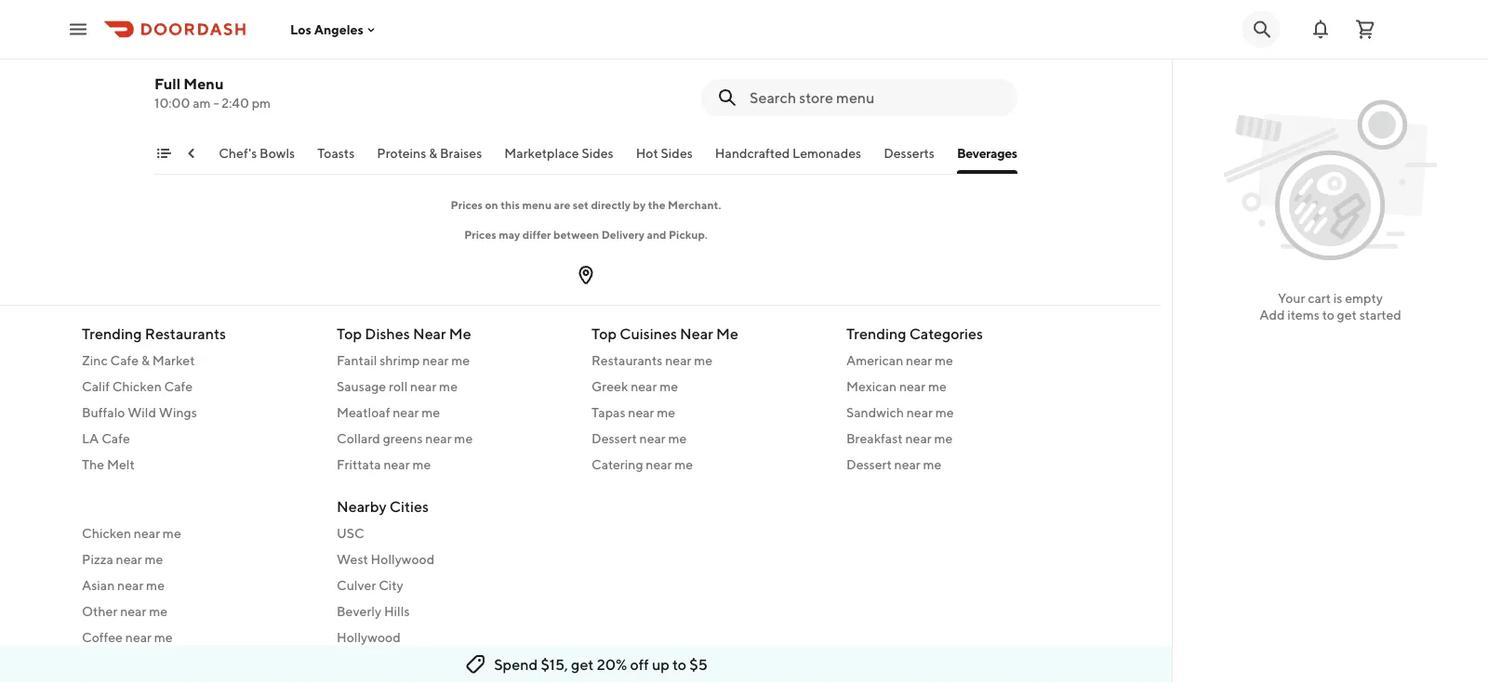 Task type: locate. For each thing, give the bounding box(es) containing it.
full
[[154, 75, 181, 93]]

1 vertical spatial cafe
[[164, 379, 193, 394]]

near up sausage roll near me link
[[423, 353, 449, 368]]

cafe right la
[[102, 431, 130, 446]]

up
[[652, 657, 670, 674]]

near down sandwich near me
[[906, 431, 932, 446]]

coffee near me link
[[82, 629, 315, 647]]

near for chicken near me 'link'
[[134, 526, 160, 541]]

me for asian near me link
[[146, 578, 165, 593]]

los
[[290, 22, 312, 37]]

me for chicken near me 'link'
[[163, 526, 181, 541]]

0 vertical spatial to
[[1323, 308, 1335, 323]]

0 horizontal spatial dessert
[[592, 431, 637, 446]]

to down cart
[[1323, 308, 1335, 323]]

0 horizontal spatial top
[[337, 325, 362, 342]]

differ
[[523, 228, 551, 241]]

near for dishes
[[413, 325, 446, 342]]

near up pizza near me
[[134, 526, 160, 541]]

1 vertical spatial dessert
[[847, 457, 892, 472]]

2 trending from the left
[[847, 325, 907, 342]]

get inside your cart is empty add items to get started
[[1338, 308, 1358, 323]]

1 vertical spatial chicken
[[82, 526, 131, 541]]

near for mexican near me 'link' in the right of the page
[[900, 379, 926, 394]]

me for 'frittata near me' link
[[413, 457, 431, 472]]

trending for trending restaurants
[[82, 325, 142, 342]]

1 near from the left
[[413, 325, 446, 342]]

olipop for olipop vintage cola
[[609, 70, 654, 88]]

0 horizontal spatial trending
[[82, 325, 142, 342]]

near down meatloaf near me link
[[426, 431, 452, 446]]

prices for prices on this menu are set directly by the merchant .
[[451, 198, 483, 211]]

2 top from the left
[[592, 325, 617, 342]]

trending for trending categories
[[847, 325, 907, 342]]

1 horizontal spatial dessert near me link
[[847, 456, 1079, 474]]

near for restaurants near me link in the bottom of the page
[[666, 353, 692, 368]]

cafe up calif chicken cafe
[[110, 353, 139, 368]]

0 horizontal spatial &
[[141, 353, 150, 368]]

poke bowls button
[[128, 144, 197, 174]]

near down greens
[[384, 457, 410, 472]]

bowls for chef's bowls
[[260, 146, 295, 161]]

0 horizontal spatial near
[[413, 325, 446, 342]]

0 horizontal spatial to
[[673, 657, 687, 674]]

asian near me link
[[82, 576, 315, 595]]

dessert near me link down the breakfast near me link
[[847, 456, 1079, 474]]

sausage roll near me
[[337, 379, 458, 394]]

near for coffee near me link
[[125, 630, 152, 645]]

get
[[1338, 308, 1358, 323], [571, 657, 594, 674]]

1 bowls from the left
[[161, 146, 197, 161]]

1 me from the left
[[449, 325, 471, 342]]

chicken up pizza
[[82, 526, 131, 541]]

braises
[[440, 146, 482, 161]]

spend $15, get 20% off up to $5
[[494, 657, 708, 674]]

chicken
[[112, 379, 162, 394], [82, 526, 131, 541]]

0 vertical spatial get
[[1338, 308, 1358, 323]]

sides right hot
[[661, 146, 693, 161]]

me for american near me link
[[935, 353, 954, 368]]

1 horizontal spatial get
[[1338, 308, 1358, 323]]

olipop up am
[[169, 70, 215, 88]]

mexican near me
[[847, 379, 947, 394]]

0 vertical spatial cafe
[[110, 353, 139, 368]]

collard
[[337, 431, 380, 446]]

near down other near me
[[125, 630, 152, 645]]

me up restaurants near me link in the bottom of the page
[[717, 325, 739, 342]]

greek near me link
[[592, 377, 824, 396]]

0 horizontal spatial get
[[571, 657, 594, 674]]

items
[[1288, 308, 1320, 323]]

buffalo wild wings
[[82, 405, 197, 420]]

chicken inside the calif chicken cafe link
[[112, 379, 162, 394]]

near up restaurants near me link in the bottom of the page
[[680, 325, 714, 342]]

0 horizontal spatial me
[[449, 325, 471, 342]]

near for catering near me link at the bottom of the page
[[646, 457, 672, 472]]

proteins & braises button
[[377, 144, 482, 174]]

coffee
[[82, 630, 123, 645]]

near down breakfast near me
[[895, 457, 921, 472]]

pizza
[[82, 552, 113, 567]]

desserts button
[[884, 144, 935, 174]]

me up fantail shrimp near me link
[[449, 325, 471, 342]]

near for cuisines
[[680, 325, 714, 342]]

1 vertical spatial to
[[673, 657, 687, 674]]

me for the "sandwich near me" link
[[936, 405, 954, 420]]

near up 'collard greens near me'
[[393, 405, 419, 420]]

1 top from the left
[[337, 325, 362, 342]]

los angeles
[[290, 22, 364, 37]]

bowls
[[161, 146, 197, 161], [260, 146, 295, 161]]

near
[[423, 353, 449, 368], [666, 353, 692, 368], [906, 353, 933, 368], [410, 379, 437, 394], [631, 379, 657, 394], [900, 379, 926, 394], [393, 405, 419, 420], [628, 405, 655, 420], [907, 405, 933, 420], [426, 431, 452, 446], [640, 431, 666, 446], [906, 431, 932, 446], [384, 457, 410, 472], [646, 457, 672, 472], [895, 457, 921, 472], [134, 526, 160, 541], [116, 552, 142, 567], [117, 578, 144, 593], [120, 604, 146, 619], [125, 630, 152, 645]]

trending up american
[[847, 325, 907, 342]]

1 vertical spatial prices
[[465, 228, 497, 241]]

me
[[452, 353, 470, 368], [694, 353, 713, 368], [935, 353, 954, 368], [439, 379, 458, 394], [660, 379, 678, 394], [929, 379, 947, 394], [422, 405, 440, 420], [657, 405, 676, 420], [936, 405, 954, 420], [454, 431, 473, 446], [669, 431, 687, 446], [935, 431, 953, 446], [413, 457, 431, 472], [675, 457, 693, 472], [924, 457, 942, 472], [163, 526, 181, 541], [145, 552, 163, 567], [146, 578, 165, 593], [149, 604, 168, 619], [154, 630, 173, 645]]

1 olipop from the left
[[169, 70, 215, 88]]

1 horizontal spatial sides
[[661, 146, 693, 161]]

dessert near me down breakfast near me
[[847, 457, 942, 472]]

& up calif chicken cafe
[[141, 353, 150, 368]]

near up sandwich near me
[[900, 379, 926, 394]]

sides left hot
[[582, 146, 614, 161]]

trending up zinc on the left bottom of the page
[[82, 325, 142, 342]]

near up breakfast near me
[[907, 405, 933, 420]]

0 vertical spatial &
[[429, 146, 437, 161]]

near down top cuisines near me
[[666, 353, 692, 368]]

0 vertical spatial dessert near me link
[[592, 429, 824, 448]]

market
[[152, 353, 195, 368]]

near up the coffee near me
[[120, 604, 146, 619]]

olipop left vintage
[[609, 70, 654, 88]]

cafe up wings
[[164, 379, 193, 394]]

top
[[337, 325, 362, 342], [592, 325, 617, 342]]

toasts
[[317, 146, 355, 161]]

trending restaurants
[[82, 325, 226, 342]]

restaurants up market
[[145, 325, 226, 342]]

1 vertical spatial dessert near me link
[[847, 456, 1079, 474]]

hollywood link
[[337, 629, 570, 647]]

other near me
[[82, 604, 168, 619]]

to for items
[[1323, 308, 1335, 323]]

other
[[82, 604, 118, 619]]

zinc
[[82, 353, 108, 368]]

2 vertical spatial cafe
[[102, 431, 130, 446]]

near up other near me
[[117, 578, 144, 593]]

dessert near me up catering near me
[[592, 431, 687, 446]]

near for 'frittata near me' link
[[384, 457, 410, 472]]

beverly hills
[[337, 604, 410, 619]]

coffee near me
[[82, 630, 173, 645]]

me for the pizza near me link
[[145, 552, 163, 567]]

near for the pizza near me link
[[116, 552, 142, 567]]

0 vertical spatial dessert near me
[[592, 431, 687, 446]]

near down "restaurants near me"
[[631, 379, 657, 394]]

near for the "sandwich near me" link
[[907, 405, 933, 420]]

dessert up catering in the left bottom of the page
[[592, 431, 637, 446]]

trending categories
[[847, 325, 984, 342]]

west hollywood
[[337, 552, 435, 567]]

prices
[[451, 198, 483, 211], [465, 228, 497, 241]]

0 items, open order cart image
[[1355, 18, 1377, 40]]

empty
[[1346, 291, 1384, 306]]

american near me link
[[847, 351, 1079, 370]]

0 vertical spatial prices
[[451, 198, 483, 211]]

restaurants
[[145, 325, 226, 342], [592, 353, 663, 368]]

1 horizontal spatial &
[[429, 146, 437, 161]]

1 sides from the left
[[582, 146, 614, 161]]

to inside your cart is empty add items to get started
[[1323, 308, 1335, 323]]

sides inside button
[[661, 146, 693, 161]]

1 horizontal spatial me
[[717, 325, 739, 342]]

1 horizontal spatial to
[[1323, 308, 1335, 323]]

top left cuisines
[[592, 325, 617, 342]]

marketplace sides button
[[505, 144, 614, 174]]

0 vertical spatial restaurants
[[145, 325, 226, 342]]

10:00
[[154, 95, 190, 111]]

get right $15,
[[571, 657, 594, 674]]

2 sides from the left
[[661, 146, 693, 161]]

restaurants up greek near me
[[592, 353, 663, 368]]

beverages
[[958, 146, 1018, 161]]

dessert near me link up catering near me link at the bottom of the page
[[592, 429, 824, 448]]

olipop
[[169, 70, 215, 88], [609, 70, 654, 88]]

menu
[[184, 75, 224, 93]]

me for top dishes near me
[[449, 325, 471, 342]]

chicken down zinc cafe & market
[[112, 379, 162, 394]]

bowls right chef's
[[260, 146, 295, 161]]

breakfast
[[847, 431, 903, 446]]

me for restaurants near me link in the bottom of the page
[[694, 353, 713, 368]]

sides inside 'button'
[[582, 146, 614, 161]]

near down greek near me
[[628, 405, 655, 420]]

near for greek near me link
[[631, 379, 657, 394]]

sandwich
[[847, 405, 904, 420]]

dessert down breakfast
[[847, 457, 892, 472]]

1 vertical spatial restaurants
[[592, 353, 663, 368]]

set
[[573, 198, 589, 211]]

near right catering in the left bottom of the page
[[646, 457, 672, 472]]

to for up
[[673, 657, 687, 674]]

me for other near me link
[[149, 604, 168, 619]]

root
[[266, 70, 298, 88]]

& left 'braises'
[[429, 146, 437, 161]]

near for asian near me link
[[117, 578, 144, 593]]

&
[[429, 146, 437, 161], [141, 353, 150, 368]]

other near me link
[[82, 603, 315, 621]]

2 near from the left
[[680, 325, 714, 342]]

0 horizontal spatial olipop
[[169, 70, 215, 88]]

near down trending categories
[[906, 353, 933, 368]]

show menu categories image
[[156, 146, 171, 161]]

0 horizontal spatial bowls
[[161, 146, 197, 161]]

tapas near me link
[[592, 403, 824, 422]]

1 horizontal spatial bowls
[[260, 146, 295, 161]]

1 horizontal spatial top
[[592, 325, 617, 342]]

roll
[[389, 379, 408, 394]]

off
[[631, 657, 649, 674]]

0 vertical spatial chicken
[[112, 379, 162, 394]]

nearby cities
[[337, 498, 429, 516]]

1 horizontal spatial restaurants
[[592, 353, 663, 368]]

wings
[[159, 405, 197, 420]]

1 trending from the left
[[82, 325, 142, 342]]

1 horizontal spatial olipop
[[609, 70, 654, 88]]

top up fantail
[[337, 325, 362, 342]]

2 olipop from the left
[[609, 70, 654, 88]]

1 horizontal spatial dessert
[[847, 457, 892, 472]]

to right up on the bottom of page
[[673, 657, 687, 674]]

bowls right poke on the top left of page
[[161, 146, 197, 161]]

2 me from the left
[[717, 325, 739, 342]]

2 bowls from the left
[[260, 146, 295, 161]]

1 horizontal spatial trending
[[847, 325, 907, 342]]

chicken inside chicken near me 'link'
[[82, 526, 131, 541]]

hollywood down "beverly hills"
[[337, 630, 401, 645]]

breakfast near me link
[[847, 429, 1079, 448]]

shrimp
[[380, 353, 420, 368]]

collard greens near me link
[[337, 429, 570, 448]]

prices left on
[[451, 198, 483, 211]]

classic
[[218, 70, 263, 88]]

near up fantail shrimp near me link
[[413, 325, 446, 342]]

prices left may in the top of the page
[[465, 228, 497, 241]]

sides for hot sides
[[661, 146, 693, 161]]

Item Search search field
[[750, 87, 1003, 108]]

started
[[1360, 308, 1402, 323]]

by
[[633, 198, 646, 211]]

buffalo
[[82, 405, 125, 420]]

fantail
[[337, 353, 377, 368]]

get down is
[[1338, 308, 1358, 323]]

hollywood up city
[[371, 552, 435, 567]]

1 horizontal spatial near
[[680, 325, 714, 342]]

1 horizontal spatial dessert near me
[[847, 457, 942, 472]]

usc
[[337, 526, 364, 541]]

1 vertical spatial get
[[571, 657, 594, 674]]

me
[[449, 325, 471, 342], [717, 325, 739, 342]]

la
[[82, 431, 99, 446]]

trending
[[82, 325, 142, 342], [847, 325, 907, 342]]

0 horizontal spatial sides
[[582, 146, 614, 161]]

cafe for la cafe
[[102, 431, 130, 446]]

near right roll
[[410, 379, 437, 394]]

1 vertical spatial dessert near me
[[847, 457, 942, 472]]

beverly hills link
[[337, 603, 570, 621]]

beer
[[301, 70, 332, 88]]

me for top cuisines near me
[[717, 325, 739, 342]]

city
[[379, 578, 404, 593]]

near down the chicken near me
[[116, 552, 142, 567]]



Task type: describe. For each thing, give the bounding box(es) containing it.
me for meatloaf near me link
[[422, 405, 440, 420]]

near for other near me link
[[120, 604, 146, 619]]

cola
[[712, 70, 742, 88]]

olipop classic root beer image
[[447, 28, 579, 160]]

1 vertical spatial &
[[141, 353, 150, 368]]

pickup.
[[669, 228, 708, 241]]

near for american near me link
[[906, 353, 933, 368]]

open menu image
[[67, 18, 89, 40]]

proteins
[[377, 146, 427, 161]]

handcrafted
[[715, 146, 790, 161]]

culver
[[337, 578, 376, 593]]

tapas near me
[[592, 405, 676, 420]]

near up catering near me
[[640, 431, 666, 446]]

top for top cuisines near me
[[592, 325, 617, 342]]

lemonades
[[793, 146, 862, 161]]

0 vertical spatial dessert
[[592, 431, 637, 446]]

fantail shrimp near me
[[337, 353, 470, 368]]

$3.69
[[169, 98, 203, 114]]

olipop vintage cola image
[[886, 28, 1018, 160]]

and
[[647, 228, 667, 241]]

near for the breakfast near me link
[[906, 431, 932, 446]]

1 vertical spatial hollywood
[[337, 630, 401, 645]]

am
[[193, 95, 211, 111]]

cafe for zinc cafe & market
[[110, 353, 139, 368]]

handcrafted lemonades
[[715, 146, 862, 161]]

sausage
[[337, 379, 386, 394]]

your
[[1279, 291, 1306, 306]]

me for the breakfast near me link
[[935, 431, 953, 446]]

the
[[648, 198, 666, 211]]

0 horizontal spatial dessert near me link
[[592, 429, 824, 448]]

greek
[[592, 379, 628, 394]]

near for meatloaf near me link
[[393, 405, 419, 420]]

frittata
[[337, 457, 381, 472]]

frittata near me
[[337, 457, 431, 472]]

poke
[[128, 146, 158, 161]]

may
[[499, 228, 520, 241]]

mexican
[[847, 379, 897, 394]]

full menu 10:00 am - 2:40 pm
[[154, 75, 271, 111]]

olipop for olipop classic root beer
[[169, 70, 215, 88]]

nearby
[[337, 498, 387, 516]]

the
[[82, 457, 104, 472]]

angeles
[[314, 22, 364, 37]]

marketplace
[[505, 146, 579, 161]]

breakfast near me
[[847, 431, 953, 446]]

me for mexican near me 'link' in the right of the page
[[929, 379, 947, 394]]

frittata near me link
[[337, 456, 570, 474]]

zinc cafe & market link
[[82, 351, 315, 370]]

me for catering near me link at the bottom of the page
[[675, 457, 693, 472]]

west
[[337, 552, 368, 567]]

vintage
[[657, 70, 709, 88]]

chef's bowls button
[[219, 144, 295, 174]]

me for coffee near me link
[[154, 630, 173, 645]]

beverly
[[337, 604, 382, 619]]

add
[[1260, 308, 1286, 323]]

fantail shrimp near me link
[[337, 351, 570, 370]]

$5
[[690, 657, 708, 674]]

top for top dishes near me
[[337, 325, 362, 342]]

directly
[[591, 198, 631, 211]]

asian near me
[[82, 578, 165, 593]]

handcrafted lemonades button
[[715, 144, 862, 174]]

melt
[[107, 457, 135, 472]]

poke bowls
[[128, 146, 197, 161]]

0 horizontal spatial dessert near me
[[592, 431, 687, 446]]

merchant
[[668, 198, 719, 211]]

pm
[[252, 95, 271, 111]]

notification bell image
[[1310, 18, 1333, 40]]

on
[[485, 198, 499, 211]]

calif
[[82, 379, 110, 394]]

cart
[[1309, 291, 1332, 306]]

west hollywood link
[[337, 550, 570, 569]]

top cuisines near me
[[592, 325, 739, 342]]

scroll menu navigation left image
[[184, 146, 199, 161]]

me for greek near me link
[[660, 379, 678, 394]]

me for tapas near me link
[[657, 405, 676, 420]]

calif chicken cafe
[[82, 379, 193, 394]]

prices may differ between delivery and pickup.
[[465, 228, 708, 241]]

american near me
[[847, 353, 954, 368]]

catering near me link
[[592, 456, 824, 474]]

greens
[[383, 431, 423, 446]]

pizza near me link
[[82, 550, 315, 569]]

hills
[[384, 604, 410, 619]]

culver city link
[[337, 576, 570, 595]]

are
[[554, 198, 571, 211]]

.
[[719, 198, 722, 211]]

la cafe
[[82, 431, 130, 446]]

near for tapas near me link
[[628, 405, 655, 420]]

buffalo wild wings link
[[82, 403, 315, 422]]

& inside button
[[429, 146, 437, 161]]

0 vertical spatial hollywood
[[371, 552, 435, 567]]

desserts
[[884, 146, 935, 161]]

collard greens near me
[[337, 431, 473, 446]]

this
[[501, 198, 520, 211]]

2:40
[[222, 95, 249, 111]]

american
[[847, 353, 904, 368]]

sides for marketplace sides
[[582, 146, 614, 161]]

bowls for poke bowls
[[161, 146, 197, 161]]

between
[[554, 228, 599, 241]]

prices for prices may differ between delivery and pickup.
[[465, 228, 497, 241]]

pizza near me
[[82, 552, 163, 567]]

0 horizontal spatial restaurants
[[145, 325, 226, 342]]

catering near me
[[592, 457, 693, 472]]

calif chicken cafe link
[[82, 377, 315, 396]]

mexican near me link
[[847, 377, 1079, 396]]



Task type: vqa. For each thing, say whether or not it's contained in the screenshot.
Proteins & Braises
yes



